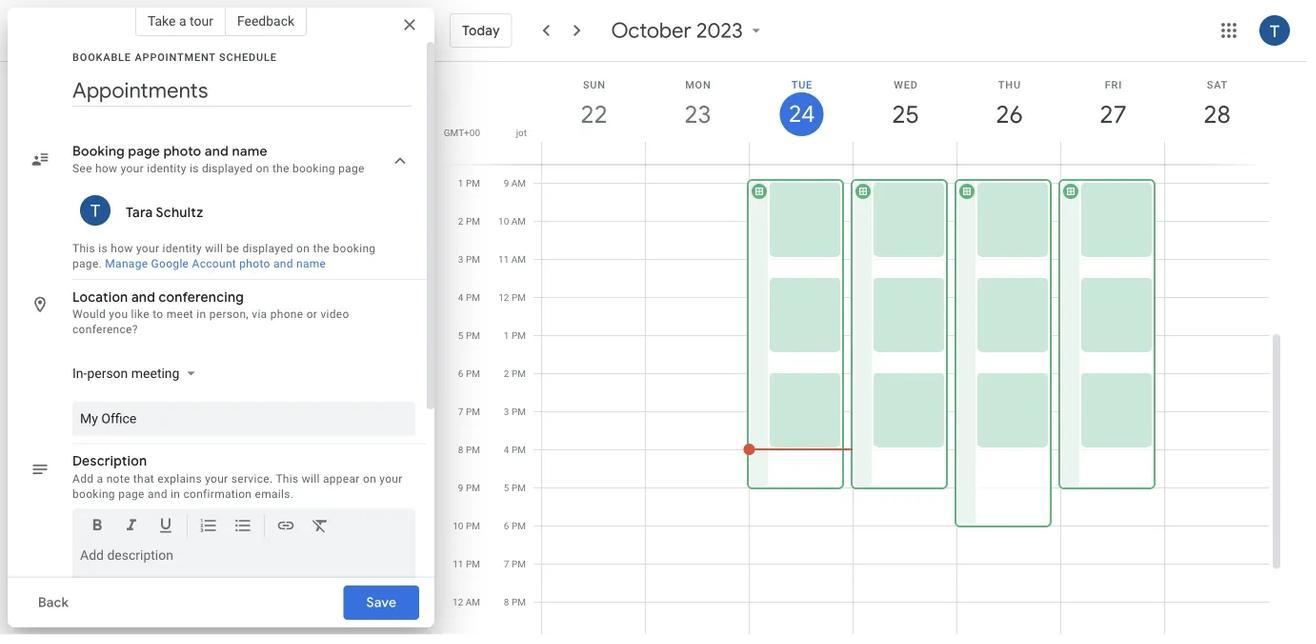 Task type: vqa. For each thing, say whether or not it's contained in the screenshot.


Task type: locate. For each thing, give the bounding box(es) containing it.
on inside the description add a note that explains your service. this will appear on your booking page and in confirmation emails.
[[363, 472, 377, 486]]

your
[[121, 162, 144, 175], [136, 242, 159, 255], [205, 472, 228, 486], [380, 472, 403, 486]]

fri 27
[[1099, 79, 1126, 130]]

2 pm
[[458, 216, 480, 227], [504, 368, 526, 380]]

0 vertical spatial on
[[256, 162, 269, 175]]

11 down 10 am
[[499, 254, 509, 265]]

on for that
[[363, 472, 377, 486]]

1 horizontal spatial 12
[[499, 292, 509, 304]]

1 horizontal spatial on
[[297, 242, 310, 255]]

0 vertical spatial 6
[[458, 368, 464, 380]]

underline image
[[156, 516, 175, 539]]

0 vertical spatial the
[[273, 162, 289, 175]]

on for name
[[256, 162, 269, 175]]

1 vertical spatial 2
[[504, 368, 509, 380]]

the inside this is how your identity will be displayed on the booking page.
[[313, 242, 330, 255]]

1 horizontal spatial will
[[302, 472, 320, 486]]

identity up google
[[163, 242, 202, 255]]

displayed right the be
[[243, 242, 293, 255]]

1 horizontal spatial the
[[313, 242, 330, 255]]

8 pm
[[458, 445, 480, 456], [504, 597, 526, 609]]

1 vertical spatial how
[[111, 242, 133, 255]]

photo up schultz
[[164, 143, 201, 160]]

and inside location and conferencing would you like to meet in person, via phone or video conference?
[[131, 289, 155, 306]]

0 vertical spatial displayed
[[202, 162, 253, 175]]

on inside this is how your identity will be displayed on the booking page.
[[297, 242, 310, 255]]

0 vertical spatial 5 pm
[[458, 330, 480, 342]]

0 vertical spatial a
[[179, 13, 186, 29]]

a inside button
[[179, 13, 186, 29]]

how inside booking page photo and name see how your identity is displayed on the booking page
[[95, 162, 118, 175]]

on down add title text field
[[256, 162, 269, 175]]

0 horizontal spatial 2 pm
[[458, 216, 480, 227]]

0 horizontal spatial 9
[[458, 483, 464, 494]]

1 vertical spatial 9
[[458, 483, 464, 494]]

page.
[[72, 257, 102, 271]]

the up or
[[313, 242, 330, 255]]

1 horizontal spatial 7
[[504, 559, 509, 570]]

video
[[321, 308, 349, 321]]

1 vertical spatial page
[[338, 162, 365, 175]]

am up 12 pm
[[512, 254, 526, 265]]

0 horizontal spatial in
[[171, 488, 180, 501]]

wednesday, 25 october element
[[884, 92, 928, 136]]

is
[[190, 162, 199, 175], [98, 242, 108, 255]]

1 vertical spatial 1 pm
[[504, 330, 526, 342]]

1 vertical spatial is
[[98, 242, 108, 255]]

1 vertical spatial 3
[[504, 407, 509, 418]]

the
[[273, 162, 289, 175], [313, 242, 330, 255]]

2 left 10 am
[[458, 216, 464, 227]]

am for 9 am
[[512, 178, 526, 189]]

1 vertical spatial this
[[276, 472, 299, 486]]

a inside the description add a note that explains your service. this will appear on your booking page and in confirmation emails.
[[97, 472, 103, 486]]

1 vertical spatial 2 pm
[[504, 368, 526, 380]]

1 horizontal spatial 4
[[504, 445, 509, 456]]

3
[[458, 254, 464, 265], [504, 407, 509, 418]]

8 up 9 pm on the left bottom of the page
[[458, 445, 464, 456]]

is inside booking page photo and name see how your identity is displayed on the booking page
[[190, 162, 199, 175]]

1 horizontal spatial in
[[197, 308, 206, 321]]

photo inside booking page photo and name see how your identity is displayed on the booking page
[[164, 143, 201, 160]]

1 horizontal spatial 11
[[499, 254, 509, 265]]

0 vertical spatial is
[[190, 162, 199, 175]]

9 up 10 am
[[504, 178, 509, 189]]

in inside the description add a note that explains your service. this will appear on your booking page and in confirmation emails.
[[171, 488, 180, 501]]

be
[[226, 242, 239, 255]]

and down that
[[148, 488, 168, 501]]

2 down 12 pm
[[504, 368, 509, 380]]

7 pm right 11 pm
[[504, 559, 526, 570]]

1 horizontal spatial 9
[[504, 178, 509, 189]]

page inside the description add a note that explains your service. this will appear on your booking page and in confirmation emails.
[[118, 488, 145, 501]]

the down add title text field
[[273, 162, 289, 175]]

thu 26
[[995, 79, 1022, 130]]

1 down gmt+00
[[458, 178, 464, 189]]

2 vertical spatial booking
[[72, 488, 115, 501]]

1 vertical spatial displayed
[[243, 242, 293, 255]]

a left tour
[[179, 13, 186, 29]]

9 up 10 pm
[[458, 483, 464, 494]]

1
[[458, 178, 464, 189], [504, 330, 509, 342]]

page for booking
[[338, 162, 365, 175]]

1 vertical spatial a
[[97, 472, 103, 486]]

in-person meeting
[[72, 366, 180, 381]]

0 vertical spatial identity
[[147, 162, 187, 175]]

12 down 11 pm
[[453, 597, 463, 609]]

1 vertical spatial 5 pm
[[504, 483, 526, 494]]

1 horizontal spatial a
[[179, 13, 186, 29]]

october 2023 button
[[604, 17, 774, 44]]

how inside this is how your identity will be displayed on the booking page.
[[111, 242, 133, 255]]

and up like
[[131, 289, 155, 306]]

0 vertical spatial booking
[[293, 162, 335, 175]]

bulleted list image
[[234, 516, 253, 539]]

9
[[504, 178, 509, 189], [458, 483, 464, 494]]

friday, 27 october element
[[1092, 92, 1136, 136]]

7 up 9 pm on the left bottom of the page
[[458, 407, 464, 418]]

in-person meeting button
[[65, 356, 203, 391]]

10 up '11 am'
[[499, 216, 509, 227]]

0 horizontal spatial photo
[[164, 143, 201, 160]]

5 pm
[[458, 330, 480, 342], [504, 483, 526, 494]]

booking inside this is how your identity will be displayed on the booking page.
[[333, 242, 376, 255]]

11 for 11 am
[[499, 254, 509, 265]]

0 vertical spatial 5
[[458, 330, 464, 342]]

displayed
[[202, 162, 253, 175], [243, 242, 293, 255]]

2
[[458, 216, 464, 227], [504, 368, 509, 380]]

add
[[72, 472, 94, 486]]

27 column header
[[1061, 62, 1166, 164]]

will up account
[[205, 242, 223, 255]]

1 pm left '9 am'
[[458, 178, 480, 189]]

on right appear
[[363, 472, 377, 486]]

1 horizontal spatial this
[[276, 472, 299, 486]]

1 vertical spatial 7 pm
[[504, 559, 526, 570]]

2 pm left 10 am
[[458, 216, 480, 227]]

october
[[612, 17, 692, 44]]

6 pm
[[458, 368, 480, 380], [504, 521, 526, 532]]

28 column header
[[1165, 62, 1270, 164]]

1 pm
[[458, 178, 480, 189], [504, 330, 526, 342]]

pm
[[466, 178, 480, 189], [466, 216, 480, 227], [466, 254, 480, 265], [466, 292, 480, 304], [512, 292, 526, 304], [466, 330, 480, 342], [512, 330, 526, 342], [466, 368, 480, 380], [512, 368, 526, 380], [466, 407, 480, 418], [512, 407, 526, 418], [466, 445, 480, 456], [512, 445, 526, 456], [466, 483, 480, 494], [512, 483, 526, 494], [466, 521, 480, 532], [512, 521, 526, 532], [466, 559, 480, 570], [512, 559, 526, 570], [512, 597, 526, 609]]

1 horizontal spatial 2 pm
[[504, 368, 526, 380]]

identity inside booking page photo and name see how your identity is displayed on the booking page
[[147, 162, 187, 175]]

12 for 12 pm
[[499, 292, 509, 304]]

thursday, 26 october element
[[988, 92, 1032, 136]]

0 vertical spatial will
[[205, 242, 223, 255]]

sun 22
[[579, 79, 607, 130]]

26
[[995, 99, 1022, 130]]

how
[[95, 162, 118, 175], [111, 242, 133, 255]]

7 pm up 9 pm on the left bottom of the page
[[458, 407, 480, 418]]

am up 10 am
[[512, 178, 526, 189]]

1 down 12 pm
[[504, 330, 509, 342]]

identity up the tara schultz
[[147, 162, 187, 175]]

is up schultz
[[190, 162, 199, 175]]

1 pm down 12 pm
[[504, 330, 526, 342]]

11 up 12 am
[[453, 559, 464, 570]]

in down the conferencing
[[197, 308, 206, 321]]

8 pm up 9 pm on the left bottom of the page
[[458, 445, 480, 456]]

and down add title text field
[[205, 143, 229, 160]]

0 vertical spatial 4 pm
[[458, 292, 480, 304]]

wed
[[894, 79, 918, 91]]

10 up 11 pm
[[453, 521, 464, 532]]

0 horizontal spatial 8
[[458, 445, 464, 456]]

1 horizontal spatial 6 pm
[[504, 521, 526, 532]]

0 horizontal spatial 11
[[453, 559, 464, 570]]

Description text field
[[80, 548, 408, 636]]

take
[[148, 13, 176, 29]]

name down add title text field
[[232, 143, 268, 160]]

1 vertical spatial identity
[[163, 242, 202, 255]]

feedback button
[[226, 6, 307, 36]]

grid containing 22
[[442, 62, 1285, 636]]

is up page.
[[98, 242, 108, 255]]

your up the manage
[[136, 242, 159, 255]]

0 vertical spatial 2
[[458, 216, 464, 227]]

phone
[[270, 308, 303, 321]]

your inside this is how your identity will be displayed on the booking page.
[[136, 242, 159, 255]]

8 right 12 am
[[504, 597, 509, 609]]

0 horizontal spatial on
[[256, 162, 269, 175]]

manage
[[105, 257, 148, 271]]

your up the confirmation
[[205, 472, 228, 486]]

8 pm right 12 am
[[504, 597, 526, 609]]

10
[[499, 216, 509, 227], [453, 521, 464, 532]]

12 down '11 am'
[[499, 292, 509, 304]]

booking for that
[[72, 488, 115, 501]]

7 right 11 pm
[[504, 559, 509, 570]]

photo right account
[[240, 257, 270, 271]]

displayed inside this is how your identity will be displayed on the booking page.
[[243, 242, 293, 255]]

on
[[256, 162, 269, 175], [297, 242, 310, 255], [363, 472, 377, 486]]

bookable appointment schedule
[[72, 51, 277, 63]]

sunday, 22 october element
[[572, 92, 616, 136]]

this up page.
[[72, 242, 95, 255]]

0 horizontal spatial this
[[72, 242, 95, 255]]

1 horizontal spatial 1
[[504, 330, 509, 342]]

0 horizontal spatial 6 pm
[[458, 368, 480, 380]]

0 vertical spatial photo
[[164, 143, 201, 160]]

identity
[[147, 162, 187, 175], [163, 242, 202, 255]]

0 vertical spatial 6 pm
[[458, 368, 480, 380]]

fri
[[1105, 79, 1123, 91]]

1 vertical spatial 10
[[453, 521, 464, 532]]

7
[[458, 407, 464, 418], [504, 559, 509, 570]]

1 horizontal spatial is
[[190, 162, 199, 175]]

and inside the description add a note that explains your service. this will appear on your booking page and in confirmation emails.
[[148, 488, 168, 501]]

24 column header
[[749, 62, 854, 164]]

0 horizontal spatial 3
[[458, 254, 464, 265]]

italic image
[[122, 516, 141, 539]]

monday, 23 october element
[[676, 92, 720, 136]]

11
[[499, 254, 509, 265], [453, 559, 464, 570]]

name up or
[[296, 257, 326, 271]]

1 vertical spatial 6
[[504, 521, 509, 532]]

in inside location and conferencing would you like to meet in person, via phone or video conference?
[[197, 308, 206, 321]]

remove formatting image
[[311, 516, 330, 539]]

0 vertical spatial how
[[95, 162, 118, 175]]

0 horizontal spatial 4 pm
[[458, 292, 480, 304]]

2 vertical spatial on
[[363, 472, 377, 486]]

12 for 12 am
[[453, 597, 463, 609]]

9 am
[[504, 178, 526, 189]]

0 vertical spatial 3
[[458, 254, 464, 265]]

your right appear
[[380, 472, 403, 486]]

10 for 10 pm
[[453, 521, 464, 532]]

4 pm
[[458, 292, 480, 304], [504, 445, 526, 456]]

confirmation
[[183, 488, 252, 501]]

1 vertical spatial the
[[313, 242, 330, 255]]

this up emails.
[[276, 472, 299, 486]]

a right add
[[97, 472, 103, 486]]

2 vertical spatial page
[[118, 488, 145, 501]]

booking inside the description add a note that explains your service. this will appear on your booking page and in confirmation emails.
[[72, 488, 115, 501]]

0 horizontal spatial 7 pm
[[458, 407, 480, 418]]

0 horizontal spatial 12
[[453, 597, 463, 609]]

24
[[788, 99, 814, 129]]

will left appear
[[302, 472, 320, 486]]

0 horizontal spatial name
[[232, 143, 268, 160]]

23
[[683, 99, 711, 130]]

conference?
[[72, 323, 138, 336]]

1 vertical spatial will
[[302, 472, 320, 486]]

0 horizontal spatial 7
[[458, 407, 464, 418]]

how down booking at top left
[[95, 162, 118, 175]]

description
[[72, 453, 147, 470]]

booking for name
[[293, 162, 335, 175]]

booking inside booking page photo and name see how your identity is displayed on the booking page
[[293, 162, 335, 175]]

0 vertical spatial 4
[[458, 292, 464, 304]]

1 vertical spatial 8
[[504, 597, 509, 609]]

note
[[106, 472, 130, 486]]

to
[[153, 308, 163, 321]]

1 horizontal spatial 4 pm
[[504, 445, 526, 456]]

23 column header
[[645, 62, 750, 164]]

0 vertical spatial name
[[232, 143, 268, 160]]

take a tour
[[148, 13, 213, 29]]

this inside this is how your identity will be displayed on the booking page.
[[72, 242, 95, 255]]

1 vertical spatial photo
[[240, 257, 270, 271]]

name
[[232, 143, 268, 160], [296, 257, 326, 271]]

0 vertical spatial 8 pm
[[458, 445, 480, 456]]

grid
[[442, 62, 1285, 636]]

0 vertical spatial this
[[72, 242, 95, 255]]

1 horizontal spatial 10
[[499, 216, 509, 227]]

2 pm down 12 pm
[[504, 368, 526, 380]]

1 vertical spatial 11
[[453, 559, 464, 570]]

this inside the description add a note that explains your service. this will appear on your booking page and in confirmation emails.
[[276, 472, 299, 486]]

will
[[205, 242, 223, 255], [302, 472, 320, 486]]

0 horizontal spatial is
[[98, 242, 108, 255]]

how up the manage
[[111, 242, 133, 255]]

2 horizontal spatial on
[[363, 472, 377, 486]]

0 horizontal spatial a
[[97, 472, 103, 486]]

your down booking at top left
[[121, 162, 144, 175]]

7 pm
[[458, 407, 480, 418], [504, 559, 526, 570]]

displayed up schultz
[[202, 162, 253, 175]]

Location text field
[[80, 402, 408, 436]]

1 horizontal spatial 2
[[504, 368, 509, 380]]

bookable
[[72, 51, 131, 63]]

am down '9 am'
[[512, 216, 526, 227]]

today button
[[450, 8, 513, 53]]

1 vertical spatial in
[[171, 488, 180, 501]]

12
[[499, 292, 509, 304], [453, 597, 463, 609]]

sat
[[1207, 79, 1229, 91]]

10 am
[[499, 216, 526, 227]]

1 horizontal spatial name
[[296, 257, 326, 271]]

am down 11 pm
[[466, 597, 480, 609]]

0 horizontal spatial 1
[[458, 178, 464, 189]]

on inside booking page photo and name see how your identity is displayed on the booking page
[[256, 162, 269, 175]]

location and conferencing would you like to meet in person, via phone or video conference?
[[72, 289, 349, 336]]

0 horizontal spatial 1 pm
[[458, 178, 480, 189]]

3 pm
[[458, 254, 480, 265], [504, 407, 526, 418]]

photo
[[164, 143, 201, 160], [240, 257, 270, 271]]

booking page photo and name see how your identity is displayed on the booking page
[[72, 143, 365, 175]]

0 horizontal spatial 3 pm
[[458, 254, 480, 265]]

am for 11 am
[[512, 254, 526, 265]]

like
[[131, 308, 150, 321]]

in down explains
[[171, 488, 180, 501]]

this
[[72, 242, 95, 255], [276, 472, 299, 486]]

0 vertical spatial in
[[197, 308, 206, 321]]

0 horizontal spatial 5 pm
[[458, 330, 480, 342]]

0 horizontal spatial 10
[[453, 521, 464, 532]]

6
[[458, 368, 464, 380], [504, 521, 509, 532]]

manage google account photo and name link
[[105, 257, 326, 271]]

on up or
[[297, 242, 310, 255]]



Task type: describe. For each thing, give the bounding box(es) containing it.
gmt+00
[[444, 127, 480, 138]]

take a tour button
[[135, 6, 226, 36]]

0 horizontal spatial 2
[[458, 216, 464, 227]]

this is how your identity will be displayed on the booking page.
[[72, 242, 376, 271]]

via
[[252, 308, 267, 321]]

1 vertical spatial name
[[296, 257, 326, 271]]

25
[[891, 99, 918, 130]]

1 vertical spatial 8 pm
[[504, 597, 526, 609]]

25 column header
[[853, 62, 958, 164]]

1 horizontal spatial 3 pm
[[504, 407, 526, 418]]

am for 10 am
[[512, 216, 526, 227]]

1 vertical spatial 7
[[504, 559, 509, 570]]

1 horizontal spatial 6
[[504, 521, 509, 532]]

11 for 11 pm
[[453, 559, 464, 570]]

9 for 9 pm
[[458, 483, 464, 494]]

service.
[[231, 472, 273, 486]]

conferencing
[[159, 289, 244, 306]]

0 vertical spatial page
[[128, 143, 160, 160]]

and up phone
[[273, 257, 293, 271]]

you
[[109, 308, 128, 321]]

mon
[[685, 79, 712, 91]]

11 pm
[[453, 559, 480, 570]]

22 column header
[[541, 62, 646, 164]]

manage google account photo and name
[[105, 257, 326, 271]]

saturday, 28 october element
[[1196, 92, 1240, 136]]

tara
[[126, 204, 153, 221]]

in-
[[72, 366, 87, 381]]

october 2023
[[612, 17, 743, 44]]

identity inside this is how your identity will be displayed on the booking page.
[[163, 242, 202, 255]]

1 horizontal spatial photo
[[240, 257, 270, 271]]

sat 28
[[1203, 79, 1230, 130]]

back
[[38, 595, 69, 612]]

today
[[462, 22, 500, 39]]

tue 24
[[788, 79, 814, 129]]

22
[[579, 99, 607, 130]]

account
[[192, 257, 236, 271]]

see
[[72, 162, 92, 175]]

emails.
[[255, 488, 294, 501]]

1 horizontal spatial 5
[[504, 483, 509, 494]]

appear
[[323, 472, 360, 486]]

insert link image
[[276, 516, 295, 539]]

thu
[[999, 79, 1022, 91]]

tue
[[792, 79, 813, 91]]

location
[[72, 289, 128, 306]]

displayed inside booking page photo and name see how your identity is displayed on the booking page
[[202, 162, 253, 175]]

and inside booking page photo and name see how your identity is displayed on the booking page
[[205, 143, 229, 160]]

feedback
[[237, 13, 295, 29]]

11 am
[[499, 254, 526, 265]]

sun
[[583, 79, 606, 91]]

explains
[[158, 472, 202, 486]]

0 horizontal spatial 6
[[458, 368, 464, 380]]

10 pm
[[453, 521, 480, 532]]

schedule
[[219, 51, 277, 63]]

google
[[151, 257, 189, 271]]

10 for 10 am
[[499, 216, 509, 227]]

formatting options toolbar
[[72, 509, 416, 550]]

numbered list image
[[199, 516, 218, 539]]

page for description
[[118, 488, 145, 501]]

1 horizontal spatial 8
[[504, 597, 509, 609]]

0 vertical spatial 1
[[458, 178, 464, 189]]

will inside the description add a note that explains your service. this will appear on your booking page and in confirmation emails.
[[302, 472, 320, 486]]

1 horizontal spatial 1 pm
[[504, 330, 526, 342]]

wed 25
[[891, 79, 918, 130]]

tour
[[190, 13, 213, 29]]

26 column header
[[957, 62, 1062, 164]]

1 horizontal spatial 3
[[504, 407, 509, 418]]

0 vertical spatial 2 pm
[[458, 216, 480, 227]]

Add title text field
[[72, 76, 412, 105]]

booking
[[72, 143, 125, 160]]

0 vertical spatial 3 pm
[[458, 254, 480, 265]]

bold image
[[88, 516, 107, 539]]

is inside this is how your identity will be displayed on the booking page.
[[98, 242, 108, 255]]

your inside booking page photo and name see how your identity is displayed on the booking page
[[121, 162, 144, 175]]

27
[[1099, 99, 1126, 130]]

9 for 9 am
[[504, 178, 509, 189]]

that
[[133, 472, 154, 486]]

28
[[1203, 99, 1230, 130]]

1 vertical spatial 4 pm
[[504, 445, 526, 456]]

tuesday, 24 october, today element
[[780, 92, 824, 136]]

1 vertical spatial 4
[[504, 445, 509, 456]]

1 horizontal spatial 5 pm
[[504, 483, 526, 494]]

meet
[[167, 308, 194, 321]]

0 horizontal spatial 8 pm
[[458, 445, 480, 456]]

1 vertical spatial 6 pm
[[504, 521, 526, 532]]

description add a note that explains your service. this will appear on your booking page and in confirmation emails.
[[72, 453, 403, 501]]

12 am
[[453, 597, 480, 609]]

name inside booking page photo and name see how your identity is displayed on the booking page
[[232, 143, 268, 160]]

would
[[72, 308, 106, 321]]

1 horizontal spatial 7 pm
[[504, 559, 526, 570]]

mon 23
[[683, 79, 712, 130]]

schultz
[[156, 204, 203, 221]]

appointment
[[135, 51, 216, 63]]

tara schultz
[[126, 204, 203, 221]]

0 horizontal spatial 5
[[458, 330, 464, 342]]

person,
[[209, 308, 249, 321]]

will inside this is how your identity will be displayed on the booking page.
[[205, 242, 223, 255]]

2023
[[697, 17, 743, 44]]

or
[[307, 308, 318, 321]]

0 vertical spatial 1 pm
[[458, 178, 480, 189]]

the inside booking page photo and name see how your identity is displayed on the booking page
[[273, 162, 289, 175]]

am for 12 am
[[466, 597, 480, 609]]

9 pm
[[458, 483, 480, 494]]

jot
[[516, 127, 527, 138]]

12 pm
[[499, 292, 526, 304]]

person
[[87, 366, 128, 381]]

back button
[[23, 580, 84, 626]]

meeting
[[131, 366, 180, 381]]

0 vertical spatial 7 pm
[[458, 407, 480, 418]]



